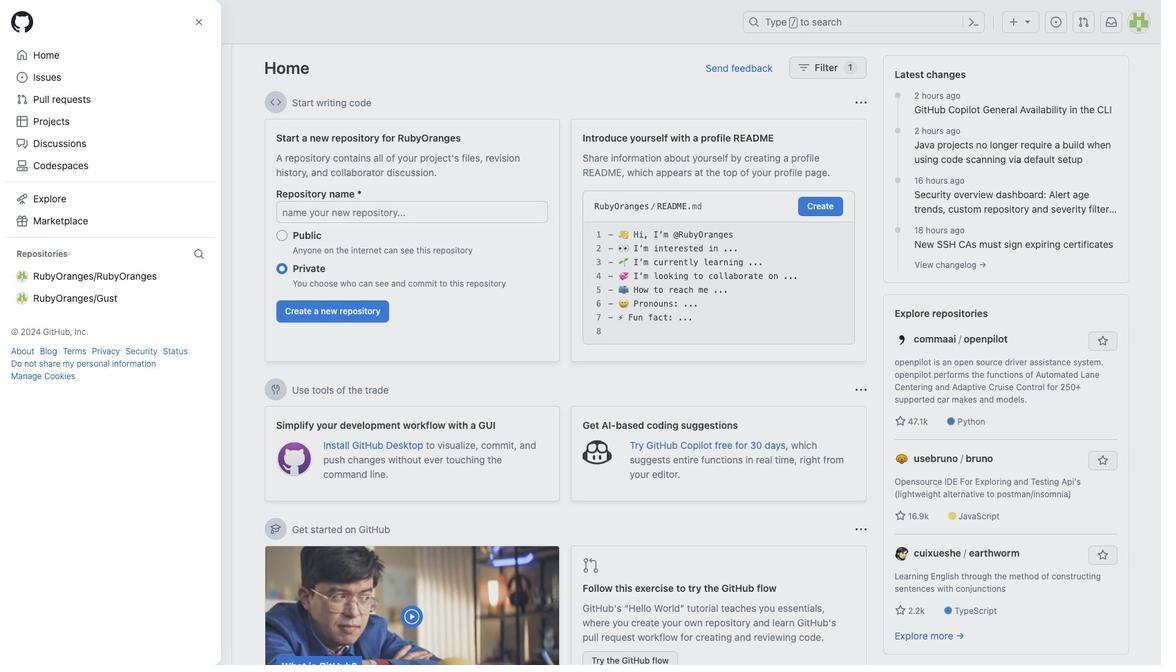 Task type: locate. For each thing, give the bounding box(es) containing it.
triangle down image
[[1022, 16, 1033, 27]]

0 vertical spatial star image
[[895, 416, 906, 427]]

1 dot fill image from the top
[[892, 90, 903, 101]]

plus image
[[1009, 17, 1020, 28]]

star image
[[895, 416, 906, 427], [895, 511, 906, 522], [895, 606, 906, 617]]

1 vertical spatial star image
[[895, 511, 906, 522]]

git pull request image
[[1078, 17, 1089, 28]]

issue opened image
[[1051, 17, 1062, 28]]

2 vertical spatial star image
[[895, 606, 906, 617]]

3 dot fill image from the top
[[892, 175, 903, 186]]

explore repositories navigation
[[883, 294, 1129, 655]]

dot fill image
[[892, 90, 903, 101], [892, 125, 903, 136], [892, 175, 903, 186], [892, 225, 903, 236]]

4 dot fill image from the top
[[892, 225, 903, 236]]



Task type: describe. For each thing, give the bounding box(es) containing it.
2 star image from the top
[[895, 511, 906, 522]]

3 star image from the top
[[895, 606, 906, 617]]

account element
[[0, 44, 232, 666]]

1 star image from the top
[[895, 416, 906, 427]]

explore element
[[883, 55, 1129, 666]]

command palette image
[[968, 17, 980, 28]]

2 dot fill image from the top
[[892, 125, 903, 136]]

notifications image
[[1106, 17, 1117, 28]]



Task type: vqa. For each thing, say whether or not it's contained in the screenshot.
2nd dot fill image from the top of the Explore ELEMENT
yes



